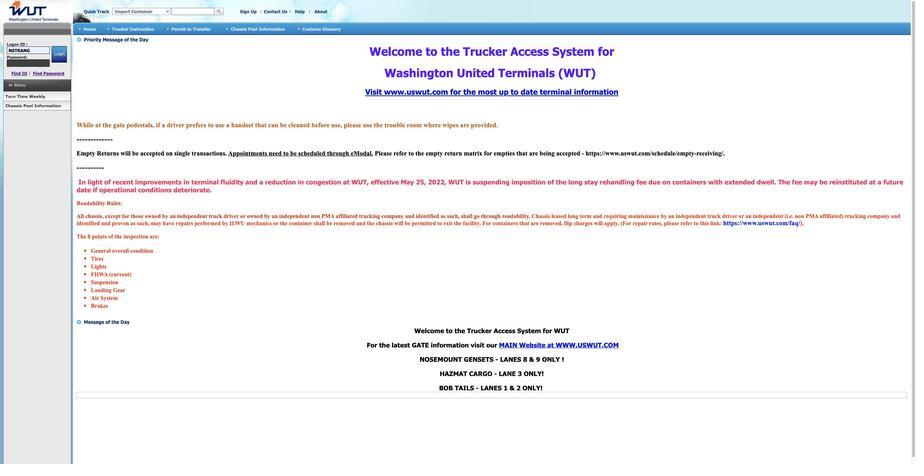 Task type: locate. For each thing, give the bounding box(es) containing it.
track
[[97, 9, 109, 14]]

chassis pool information down turn time weekly link at the top left of the page
[[5, 103, 61, 108]]

2 find from the left
[[33, 71, 42, 76]]

logon id :
[[7, 42, 28, 47]]

password:
[[7, 55, 27, 59]]

id
[[20, 42, 25, 47], [22, 71, 27, 76]]

logon
[[7, 42, 19, 47]]

None text field
[[172, 8, 214, 15], [7, 47, 50, 54], [172, 8, 214, 15], [7, 47, 50, 54]]

id left :
[[20, 42, 25, 47]]

customs glossary
[[303, 26, 341, 31]]

1 find from the left
[[11, 71, 21, 76]]

information
[[259, 26, 285, 31], [34, 103, 61, 108]]

information down weekly
[[34, 103, 61, 108]]

find for find id
[[11, 71, 21, 76]]

find
[[11, 71, 21, 76], [33, 71, 42, 76]]

quick track
[[84, 9, 109, 14]]

1 horizontal spatial chassis
[[231, 26, 247, 31]]

1 horizontal spatial information
[[259, 26, 285, 31]]

0 horizontal spatial information
[[34, 103, 61, 108]]

find password
[[33, 71, 64, 76]]

chassis pool information
[[231, 26, 285, 31], [5, 103, 61, 108]]

sign
[[240, 9, 250, 14]]

home
[[83, 26, 96, 31]]

pool down up
[[248, 26, 258, 31]]

pool
[[248, 26, 258, 31], [23, 103, 33, 108]]

None password field
[[7, 59, 50, 67]]

pool down turn time weekly
[[23, 103, 33, 108]]

1 vertical spatial id
[[22, 71, 27, 76]]

chassis pool information down up
[[231, 26, 285, 31]]

permit to transfer
[[172, 26, 211, 31]]

contact
[[264, 9, 281, 14]]

sign up link
[[240, 9, 257, 14]]

turn
[[5, 94, 16, 99]]

0 vertical spatial chassis
[[231, 26, 247, 31]]

help
[[295, 9, 305, 14]]

information down the contact
[[259, 26, 285, 31]]

trucker instruction
[[112, 26, 154, 31]]

0 vertical spatial information
[[259, 26, 285, 31]]

chassis down sign
[[231, 26, 247, 31]]

us
[[282, 9, 287, 14]]

0 vertical spatial id
[[20, 42, 25, 47]]

up
[[251, 9, 257, 14]]

chassis pool information link
[[3, 101, 71, 111]]

1 horizontal spatial chassis pool information
[[231, 26, 285, 31]]

1 vertical spatial pool
[[23, 103, 33, 108]]

0 horizontal spatial chassis
[[5, 103, 22, 108]]

chassis down the turn
[[5, 103, 22, 108]]

1 horizontal spatial pool
[[248, 26, 258, 31]]

contact us link
[[264, 9, 287, 14]]

password
[[43, 71, 64, 76]]

weekly
[[29, 94, 45, 99]]

find down password:
[[11, 71, 21, 76]]

1 vertical spatial chassis
[[5, 103, 22, 108]]

1 horizontal spatial find
[[33, 71, 42, 76]]

chassis
[[231, 26, 247, 31], [5, 103, 22, 108]]

id down password:
[[22, 71, 27, 76]]

1 vertical spatial chassis pool information
[[5, 103, 61, 108]]

find left password
[[33, 71, 42, 76]]

quick
[[84, 9, 96, 14]]

0 vertical spatial pool
[[248, 26, 258, 31]]

1 vertical spatial information
[[34, 103, 61, 108]]

0 horizontal spatial find
[[11, 71, 21, 76]]



Task type: describe. For each thing, give the bounding box(es) containing it.
:
[[26, 42, 28, 47]]

trucker
[[112, 26, 129, 31]]

turn time weekly link
[[3, 92, 71, 101]]

id for logon
[[20, 42, 25, 47]]

find id link
[[11, 71, 27, 76]]

find password link
[[33, 71, 64, 76]]

permit
[[172, 26, 186, 31]]

help link
[[295, 9, 305, 14]]

about link
[[315, 9, 328, 14]]

time
[[17, 94, 28, 99]]

customs
[[303, 26, 321, 31]]

find for find password
[[33, 71, 42, 76]]

0 horizontal spatial pool
[[23, 103, 33, 108]]

turn time weekly
[[5, 94, 45, 99]]

instruction
[[130, 26, 154, 31]]

to
[[187, 26, 192, 31]]

glossary
[[322, 26, 341, 31]]

0 vertical spatial chassis pool information
[[231, 26, 285, 31]]

id for find
[[22, 71, 27, 76]]

login image
[[51, 46, 67, 63]]

transfer
[[193, 26, 211, 31]]

about
[[315, 9, 328, 14]]

contact us
[[264, 9, 287, 14]]

0 horizontal spatial chassis pool information
[[5, 103, 61, 108]]

sign up
[[240, 9, 257, 14]]

find id
[[11, 71, 27, 76]]



